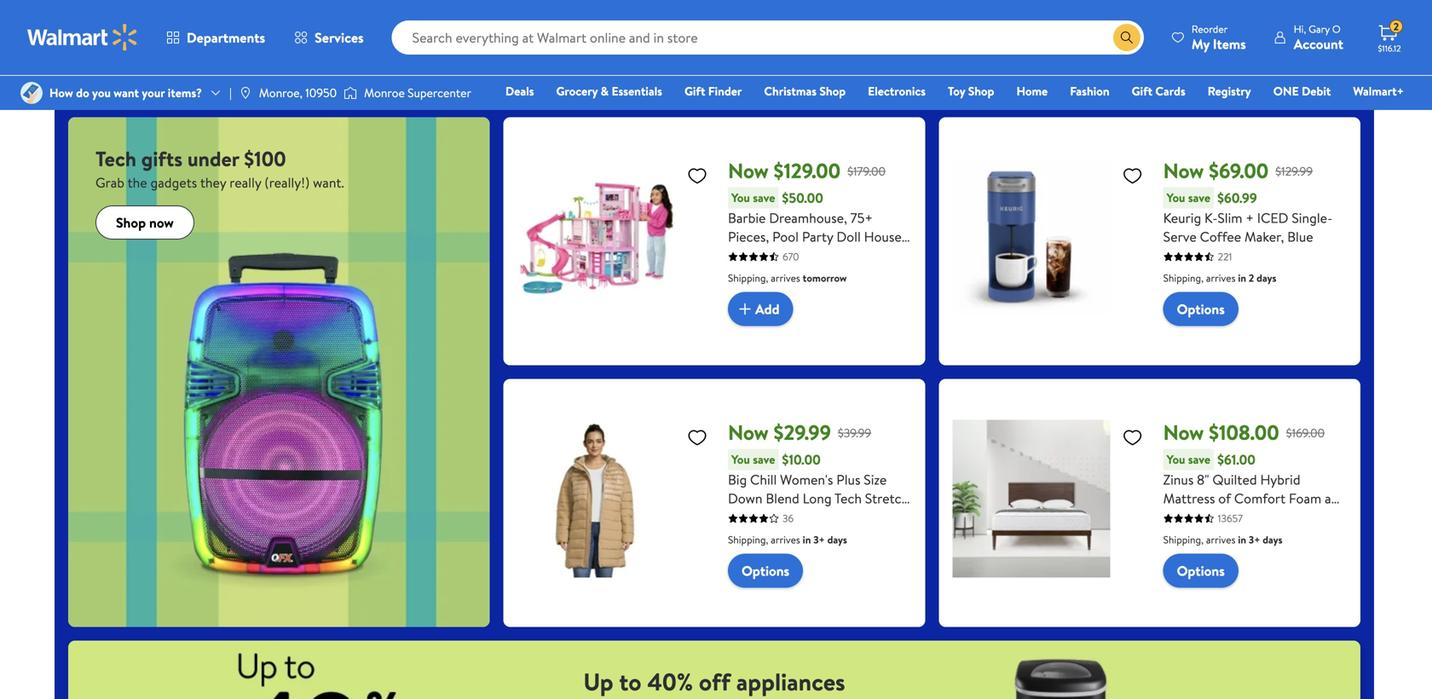 Task type: locate. For each thing, give the bounding box(es) containing it.
save inside you save $60.99 keurig k-slim + iced single- serve coffee maker, blue
[[1189, 189, 1211, 206]]

1 horizontal spatial  image
[[239, 86, 252, 100]]

|
[[229, 84, 232, 101]]

options for $69.00
[[1177, 300, 1225, 319]]

arrives down 13657
[[1206, 533, 1236, 547]]

add to cart image
[[735, 299, 756, 319]]

0 vertical spatial with
[[728, 246, 753, 265]]

gift finder
[[685, 83, 742, 99]]

$116.12
[[1378, 43, 1401, 54]]

arrives down 221
[[1206, 271, 1236, 285]]

you up keurig
[[1167, 189, 1186, 206]]

arrives down 670
[[771, 271, 801, 285]]

mattress
[[1164, 489, 1216, 508]]

gift left finder
[[685, 83, 706, 99]]

you up barbie
[[732, 189, 750, 206]]

shop now up gift finder at the top
[[686, 60, 743, 79]]

add to favorites list, barbie dreamhouse, 75+ pieces, pool party doll house with 3 story slide image
[[687, 165, 708, 186]]

you save $60.99 keurig k-slim + iced single- serve coffee maker, blue
[[1164, 189, 1333, 246]]

now up zinus on the right of the page
[[1164, 418, 1204, 447]]

now up finder
[[719, 60, 743, 79]]

0 vertical spatial shop now button
[[672, 56, 757, 83]]

1 vertical spatial with
[[769, 508, 795, 527]]

in down coffee
[[1238, 271, 1247, 285]]

3+ for now $29.99
[[814, 533, 825, 547]]

2 down maker,
[[1249, 271, 1255, 285]]

shipping, down 3
[[728, 271, 769, 285]]

1 horizontal spatial 2
[[1394, 19, 1399, 34]]

serve
[[1164, 227, 1197, 246]]

you for now $69.00
[[1167, 189, 1186, 206]]

1 vertical spatial 2
[[1249, 271, 1255, 285]]

0 horizontal spatial shop now
[[116, 213, 174, 232]]

shipping, arrives in 3+ days down 13657
[[1164, 533, 1283, 547]]

you inside you save $10.00 big chill women's plus size down blend long tech stretch jacket with hood
[[732, 451, 750, 468]]

you for now $29.99
[[732, 451, 750, 468]]

save up chill
[[753, 451, 775, 468]]

shop now down the
[[116, 213, 174, 232]]

now for now $29.99
[[728, 418, 769, 447]]

pieces,
[[728, 227, 769, 246]]

shipping, down the jacket
[[728, 533, 769, 547]]

shipping, for now $129.00
[[728, 271, 769, 285]]

options down shipping, arrives in 2 days
[[1177, 300, 1225, 319]]

in down hood
[[803, 533, 811, 547]]

grocery & essentials
[[556, 83, 663, 99]]

shop
[[686, 60, 716, 79], [820, 83, 846, 99], [968, 83, 995, 99], [116, 213, 146, 232]]

gift for gift cards
[[1132, 83, 1153, 99]]

hood
[[798, 508, 831, 527]]

$100
[[244, 145, 286, 173]]

and
[[1325, 489, 1346, 508]]

now for now $129.00
[[728, 157, 769, 185]]

how
[[49, 84, 73, 101]]

gift cards
[[1132, 83, 1186, 99]]

0 horizontal spatial now
[[149, 213, 174, 232]]

foam
[[1289, 489, 1322, 508]]

0 vertical spatial tech
[[96, 145, 136, 173]]

long
[[803, 489, 832, 508]]

you inside you save $50.00 barbie dreamhouse, 75+ pieces, pool party doll house with 3 story slide
[[732, 189, 750, 206]]

toy shop link
[[941, 82, 1002, 100]]

arrives
[[771, 271, 801, 285], [1206, 271, 1236, 285], [771, 533, 801, 547], [1206, 533, 1236, 547]]

$39.99
[[838, 425, 872, 441]]

0 horizontal spatial 3+
[[814, 533, 825, 547]]

fashion
[[1070, 83, 1110, 99]]

electronics link
[[861, 82, 934, 100]]

hybrid
[[1261, 470, 1301, 489]]

save up 8" on the bottom right of the page
[[1189, 451, 1211, 468]]

arrives down 36
[[771, 533, 801, 547]]

$10.00
[[782, 450, 821, 469]]

debit
[[1302, 83, 1331, 99]]

1 horizontal spatial with
[[769, 508, 795, 527]]

days
[[1257, 271, 1277, 285], [828, 533, 848, 547], [1263, 533, 1283, 547]]

save for $29.99
[[753, 451, 775, 468]]

0 horizontal spatial  image
[[20, 82, 43, 104]]

comfort
[[1235, 489, 1286, 508]]

1 horizontal spatial tech
[[835, 489, 862, 508]]

 image
[[20, 82, 43, 104], [344, 84, 357, 101], [239, 86, 252, 100]]

3+ down hood
[[814, 533, 825, 547]]

options down pocket on the bottom right of the page
[[1177, 562, 1225, 580]]

days down maker,
[[1257, 271, 1277, 285]]

finder
[[708, 83, 742, 99]]

options down the jacket
[[742, 562, 790, 580]]

Search search field
[[392, 20, 1144, 55]]

story
[[767, 246, 799, 265]]

save for $69.00
[[1189, 189, 1211, 206]]

2 horizontal spatial  image
[[344, 84, 357, 101]]

save up barbie
[[753, 189, 775, 206]]

2 gift from the left
[[1132, 83, 1153, 99]]

tech left gifts
[[96, 145, 136, 173]]

shop right christmas
[[820, 83, 846, 99]]

shop now button down the
[[96, 206, 194, 240]]

tech inside tech gifts under $100 grab the gadgets they really (really!) want.
[[96, 145, 136, 173]]

walmart image
[[27, 24, 138, 51]]

shipping, arrives in 3+ days for $108.00
[[1164, 533, 1283, 547]]

you inside you save $60.99 keurig k-slim + iced single- serve coffee maker, blue
[[1167, 189, 1186, 206]]

$69.00
[[1209, 157, 1269, 185]]

toy shop
[[948, 83, 995, 99]]

days down full
[[1263, 533, 1283, 547]]

shop right toy
[[968, 83, 995, 99]]

now for now $108.00
[[1164, 418, 1204, 447]]

with left hood
[[769, 508, 795, 527]]

shipping, arrives in 3+ days
[[728, 533, 848, 547], [1164, 533, 1283, 547]]

gifts
[[141, 145, 183, 173]]

2 up $116.12 at the top of the page
[[1394, 19, 1399, 34]]

shop inside christmas shop link
[[820, 83, 846, 99]]

off
[[699, 665, 731, 698]]

tech gifts under $100 grab the gadgets they really (really!) want.
[[96, 145, 344, 192]]

2 shipping, arrives in 3+ days from the left
[[1164, 533, 1283, 547]]

2 3+ from the left
[[1249, 533, 1261, 547]]

now
[[728, 157, 769, 185], [1164, 157, 1204, 185], [728, 418, 769, 447], [1164, 418, 1204, 447]]

Walmart Site-Wide search field
[[392, 20, 1144, 55]]

options link down shipping, arrives in 2 days
[[1164, 292, 1239, 326]]

save up the k- on the top
[[1189, 189, 1211, 206]]

littlest
[[647, 18, 689, 39]]

1 gift from the left
[[685, 83, 706, 99]]

gift
[[685, 83, 706, 99], [1132, 83, 1153, 99]]

0 horizontal spatial gift
[[685, 83, 706, 99]]

3+ down full
[[1249, 533, 1261, 547]]

1 horizontal spatial shipping, arrives in 3+ days
[[1164, 533, 1283, 547]]

you up zinus on the right of the page
[[1167, 451, 1186, 468]]

up
[[584, 665, 614, 698]]

 image right |
[[239, 86, 252, 100]]

 image right the 10950 at the left top of the page
[[344, 84, 357, 101]]

size
[[864, 470, 887, 489]]

single-
[[1292, 209, 1333, 227]]

now up keurig
[[1164, 157, 1204, 185]]

3+
[[814, 533, 825, 547], [1249, 533, 1261, 547]]

shipping, for now $108.00
[[1164, 533, 1204, 547]]

$129.00
[[774, 157, 841, 185]]

shop now
[[686, 60, 743, 79], [116, 213, 174, 232]]

1 3+ from the left
[[814, 533, 825, 547]]

save inside you save $50.00 barbie dreamhouse, 75+ pieces, pool party doll house with 3 story slide
[[753, 189, 775, 206]]

add button
[[728, 292, 794, 326]]

days down hood
[[828, 533, 848, 547]]

you for now $108.00
[[1167, 451, 1186, 468]]

you inside you save $61.00 zinus 8" quilted hybrid mattress of comfort foam and pocket spring, full
[[1167, 451, 1186, 468]]

3
[[757, 246, 764, 265]]

appliances
[[737, 665, 846, 698]]

shop up gift finder at the top
[[686, 60, 716, 79]]

0 horizontal spatial shipping, arrives in 3+ days
[[728, 533, 848, 547]]

1 shipping, arrives in 3+ days from the left
[[728, 533, 848, 547]]

0 horizontal spatial tech
[[96, 145, 136, 173]]

now up 'big'
[[728, 418, 769, 447]]

1 vertical spatial tech
[[835, 489, 862, 508]]

0 horizontal spatial with
[[728, 246, 753, 265]]

quilted
[[1213, 470, 1257, 489]]

1 horizontal spatial gift
[[1132, 83, 1153, 99]]

with inside you save $50.00 barbie dreamhouse, 75+ pieces, pool party doll house with 3 story slide
[[728, 246, 753, 265]]

slide
[[802, 246, 830, 265]]

women's
[[780, 470, 833, 489]]

days for $29.99
[[828, 533, 848, 547]]

1 horizontal spatial 3+
[[1249, 533, 1261, 547]]

shipping, arrives in 3+ days down 36
[[728, 533, 848, 547]]

shop now button down the littlest looks for way less.
[[672, 56, 757, 83]]

save
[[753, 189, 775, 206], [1189, 189, 1211, 206], [753, 451, 775, 468], [1189, 451, 1211, 468]]

shipping, down serve
[[1164, 271, 1204, 285]]

you up 'big'
[[732, 451, 750, 468]]

now down gadgets
[[149, 213, 174, 232]]

8"
[[1197, 470, 1210, 489]]

monroe,
[[259, 84, 303, 101]]

 image left how
[[20, 82, 43, 104]]

shipping, down pocket on the bottom right of the page
[[1164, 533, 1204, 547]]

doll
[[837, 227, 861, 246]]

spring,
[[1208, 508, 1249, 527]]

0 vertical spatial 2
[[1394, 19, 1399, 34]]

gift left cards
[[1132, 83, 1153, 99]]

shipping, for now $29.99
[[728, 533, 769, 547]]

tech right long
[[835, 489, 862, 508]]

now up barbie
[[728, 157, 769, 185]]

tech
[[96, 145, 136, 173], [835, 489, 862, 508]]

options for $29.99
[[742, 562, 790, 580]]

13657
[[1218, 511, 1243, 526]]

shipping, for now $69.00
[[1164, 271, 1204, 285]]

in down 13657
[[1238, 533, 1247, 547]]

do
[[76, 84, 89, 101]]

1 vertical spatial shop now button
[[96, 206, 194, 240]]

plus
[[837, 470, 861, 489]]

in for $69.00
[[1238, 271, 1247, 285]]

1 horizontal spatial shop now
[[686, 60, 743, 79]]

1 horizontal spatial now
[[719, 60, 743, 79]]

save inside you save $10.00 big chill women's plus size down blend long tech stretch jacket with hood
[[753, 451, 775, 468]]

down
[[728, 489, 763, 508]]

you
[[732, 189, 750, 206], [1167, 189, 1186, 206], [732, 451, 750, 468], [1167, 451, 1186, 468]]

0 horizontal spatial 2
[[1249, 271, 1255, 285]]

now $69.00 $129.99
[[1164, 157, 1313, 185]]

options link
[[1164, 292, 1239, 326], [728, 554, 803, 588], [1164, 554, 1239, 588]]

shipping, arrives in 2 days
[[1164, 271, 1277, 285]]

with left 3
[[728, 246, 753, 265]]

blend
[[766, 489, 800, 508]]

account
[[1294, 35, 1344, 53]]

options
[[1177, 300, 1225, 319], [742, 562, 790, 580], [1177, 562, 1225, 580]]

options link down the jacket
[[728, 554, 803, 588]]

you save $10.00 big chill women's plus size down blend long tech stretch jacket with hood
[[728, 450, 909, 527]]

the littlest looks for way less.
[[619, 18, 810, 39]]

options link down pocket on the bottom right of the page
[[1164, 554, 1239, 588]]

save inside you save $61.00 zinus 8" quilted hybrid mattress of comfort foam and pocket spring, full
[[1189, 451, 1211, 468]]



Task type: vqa. For each thing, say whether or not it's contained in the screenshot.
Fashion gifts up to 60% off
no



Task type: describe. For each thing, give the bounding box(es) containing it.
looks
[[693, 18, 727, 39]]

$108.00
[[1209, 418, 1280, 447]]

in for $29.99
[[803, 533, 811, 547]]

in for $108.00
[[1238, 533, 1247, 547]]

departments
[[187, 28, 265, 47]]

options link for $29.99
[[728, 554, 803, 588]]

my
[[1192, 35, 1210, 53]]

days for $69.00
[[1257, 271, 1277, 285]]

0 vertical spatial shop now
[[686, 60, 743, 79]]

days for $108.00
[[1263, 533, 1283, 547]]

want
[[114, 84, 139, 101]]

maker,
[[1245, 227, 1285, 246]]

want.
[[313, 173, 344, 192]]

home
[[1017, 83, 1048, 99]]

+
[[1246, 209, 1254, 227]]

tomorrow
[[803, 271, 847, 285]]

with inside you save $10.00 big chill women's plus size down blend long tech stretch jacket with hood
[[769, 508, 795, 527]]

k-
[[1205, 209, 1218, 227]]

coffee
[[1200, 227, 1242, 246]]

essentials
[[612, 83, 663, 99]]

 image for monroe, 10950
[[239, 86, 252, 100]]

options link for $108.00
[[1164, 554, 1239, 588]]

$179.00
[[848, 163, 886, 179]]

shipping, arrives tomorrow
[[728, 271, 847, 285]]

(really!)
[[265, 173, 310, 192]]

now $129.00 $179.00
[[728, 157, 886, 185]]

pocket
[[1164, 508, 1205, 527]]

arrives for $69.00
[[1206, 271, 1236, 285]]

save for $108.00
[[1189, 451, 1211, 468]]

up to 40% off appliances
[[584, 665, 846, 698]]

cards
[[1156, 83, 1186, 99]]

services
[[315, 28, 364, 47]]

the
[[619, 18, 643, 39]]

big
[[728, 470, 747, 489]]

add to favorites list, zinus 8" quilted hybrid mattress of comfort foam and pocket spring, full image
[[1123, 427, 1143, 448]]

party
[[802, 227, 834, 246]]

christmas shop
[[764, 83, 846, 99]]

 image for how do you want your items?
[[20, 82, 43, 104]]

deals link
[[498, 82, 542, 100]]

shipping, arrives in 3+ days for $29.99
[[728, 533, 848, 547]]

monroe, 10950
[[259, 84, 337, 101]]

you for now $129.00
[[732, 189, 750, 206]]

options for $108.00
[[1177, 562, 1225, 580]]

search icon image
[[1120, 31, 1134, 44]]

to
[[619, 665, 642, 698]]

gift cards link
[[1124, 82, 1194, 100]]

add
[[756, 300, 780, 318]]

$61.00
[[1218, 450, 1256, 469]]

registry
[[1208, 83, 1252, 99]]

1 horizontal spatial shop now button
[[672, 56, 757, 83]]

monroe
[[364, 84, 405, 101]]

grab
[[96, 173, 124, 192]]

gift for gift finder
[[685, 83, 706, 99]]

barbie
[[728, 209, 766, 227]]

toy
[[948, 83, 966, 99]]

arrives for $29.99
[[771, 533, 801, 547]]

add to favorites list, big chill women's plus size down blend long tech stretch jacket with hood image
[[687, 427, 708, 448]]

deals
[[506, 83, 534, 99]]

you
[[92, 84, 111, 101]]

registry link
[[1200, 82, 1259, 100]]

 image for monroe supercenter
[[344, 84, 357, 101]]

the
[[128, 173, 147, 192]]

stretch
[[865, 489, 909, 508]]

save for $129.00
[[753, 189, 775, 206]]

now for now $69.00
[[1164, 157, 1204, 185]]

really
[[230, 173, 261, 192]]

christmas shop link
[[757, 82, 854, 100]]

under
[[187, 145, 239, 173]]

add to favorites list, keurig k-slim + iced single-serve coffee maker, blue image
[[1123, 165, 1143, 186]]

walmart+ link
[[1346, 82, 1412, 100]]

o
[[1333, 22, 1341, 36]]

&
[[601, 83, 609, 99]]

options link for $69.00
[[1164, 292, 1239, 326]]

gary
[[1309, 22, 1330, 36]]

1 vertical spatial shop now
[[116, 213, 174, 232]]

$60.99
[[1218, 189, 1258, 207]]

slim
[[1218, 209, 1243, 227]]

departments button
[[152, 17, 280, 58]]

dreamhouse,
[[769, 209, 847, 227]]

zinus
[[1164, 470, 1194, 489]]

items?
[[168, 84, 202, 101]]

hi,
[[1294, 22, 1307, 36]]

iced
[[1258, 209, 1289, 227]]

tech inside you save $10.00 big chill women's plus size down blend long tech stretch jacket with hood
[[835, 489, 862, 508]]

one debit link
[[1266, 82, 1339, 100]]

supercenter
[[408, 84, 471, 101]]

221
[[1218, 250, 1233, 264]]

$129.99
[[1276, 163, 1313, 179]]

arrives for $108.00
[[1206, 533, 1236, 547]]

one debit
[[1274, 83, 1331, 99]]

grocery & essentials link
[[549, 82, 670, 100]]

grocery
[[556, 83, 598, 99]]

arrives for $129.00
[[771, 271, 801, 285]]

home link
[[1009, 82, 1056, 100]]

you save $61.00 zinus 8" quilted hybrid mattress of comfort foam and pocket spring, full
[[1164, 450, 1346, 527]]

1 vertical spatial now
[[149, 213, 174, 232]]

blue
[[1288, 227, 1314, 246]]

0 horizontal spatial shop now button
[[96, 206, 194, 240]]

chill
[[750, 470, 777, 489]]

75+
[[851, 209, 873, 227]]

gadgets
[[151, 173, 197, 192]]

full
[[1252, 508, 1273, 527]]

they
[[200, 173, 226, 192]]

of
[[1219, 489, 1231, 508]]

reorder
[[1192, 22, 1228, 36]]

shop inside toy shop link
[[968, 83, 995, 99]]

way
[[754, 18, 779, 39]]

0 vertical spatial now
[[719, 60, 743, 79]]

christmas
[[764, 83, 817, 99]]

3+ for now $108.00
[[1249, 533, 1261, 547]]

shop down the
[[116, 213, 146, 232]]

how do you want your items?
[[49, 84, 202, 101]]

$29.99
[[774, 418, 831, 447]]

now $29.99 $39.99
[[728, 418, 872, 447]]

services button
[[280, 17, 378, 58]]



